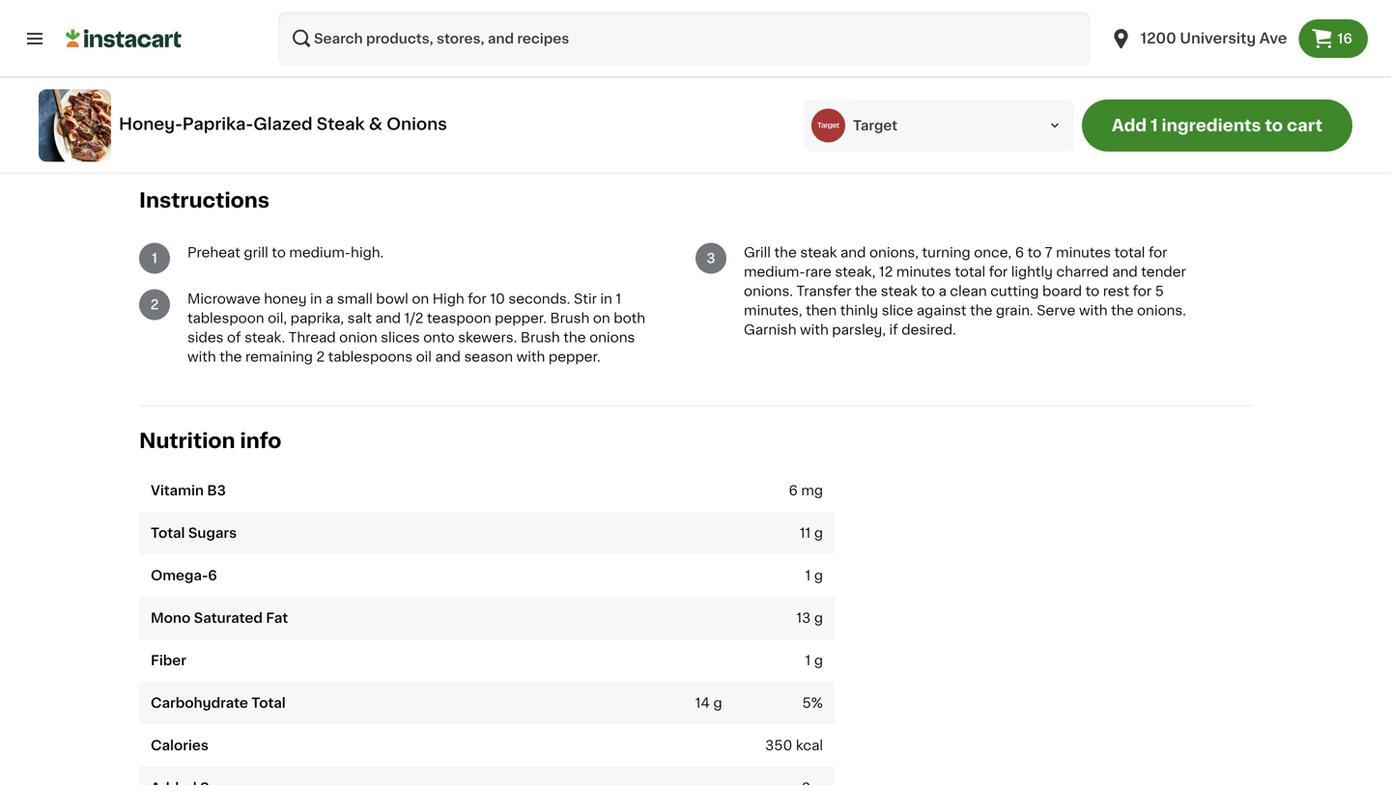 Task type: describe. For each thing, give the bounding box(es) containing it.
teaspoon inside microwave honey in a small bowl on high for 10 seconds. stir in 1 tablespoon oil, paprika, salt and 1/2 teaspoon pepper. brush on both sides of steak. thread onion slices onto skewers. brush the onions with the remaining 2 tablespoons oil and season with pepper.
[[427, 312, 491, 325]]

tablespoons
[[328, 350, 413, 364]]

desired.
[[902, 323, 956, 337]]

both
[[614, 312, 645, 325]]

1 horizontal spatial 6
[[789, 484, 798, 498]]

bowl
[[376, 292, 408, 306]]

parsley,
[[832, 323, 886, 337]]

paprika,
[[290, 312, 344, 325]]

13 g
[[796, 612, 823, 625]]

please review suggested items to make sure that they match ingredients. consult product packaging to confirm any dietary or nutritional information which is provided here for convenience only.
[[139, 108, 1170, 119]]

2 vertical spatial 6
[[208, 569, 217, 583]]

target image
[[812, 109, 845, 143]]

thick
[[460, 55, 493, 68]]

of
[[227, 331, 241, 345]]

1 vertical spatial minutes
[[896, 265, 951, 279]]

which
[[933, 108, 965, 119]]

2 inside ½ teaspoon pepper, plus more to taste 1 - 1¼ pounds skirt steak, trimmed 2 medium red onions, sliced into 1/2-inch-thick rings fresh parsley for garnish
[[178, 55, 186, 68]]

into
[[371, 55, 397, 68]]

calories
[[151, 739, 209, 753]]

ave
[[1260, 31, 1287, 45]]

&
[[369, 116, 383, 132]]

0 horizontal spatial total
[[151, 527, 185, 540]]

6 inside grill the steak and onions, turning once, 6 to 7 minutes total for medium-rare steak, 12 minutes total for lightly charred and tender onions. transfer the steak to a clean cutting board to rest for 5 minutes, then thinly slice against the grain. serve with the onions. garnish with parsley, if desired.
[[1015, 246, 1024, 260]]

the up thinly
[[855, 285, 877, 298]]

1 vertical spatial total
[[955, 265, 986, 279]]

garnish
[[744, 323, 797, 337]]

the right grill
[[774, 246, 797, 260]]

1 down "13 g"
[[805, 654, 811, 668]]

onions, inside grill the steak and onions, turning once, 6 to 7 minutes total for medium-rare steak, 12 minutes total for lightly charred and tender onions. transfer the steak to a clean cutting board to rest for 5 minutes, then thinly slice against the grain. serve with the onions. garnish with parsley, if desired.
[[870, 246, 919, 260]]

16 button
[[1299, 19, 1368, 58]]

convenience
[[1073, 108, 1142, 119]]

high
[[433, 292, 464, 306]]

fiber
[[151, 654, 186, 668]]

taste
[[406, 16, 441, 30]]

1 vertical spatial total
[[251, 697, 286, 710]]

season
[[464, 350, 513, 364]]

1 horizontal spatial onions.
[[1137, 304, 1186, 318]]

%
[[811, 697, 823, 710]]

for up tender
[[1149, 246, 1168, 260]]

350
[[765, 739, 793, 753]]

1 horizontal spatial minutes
[[1056, 246, 1111, 260]]

skirt
[[274, 35, 303, 49]]

fresh
[[178, 74, 215, 88]]

seconds.
[[509, 292, 570, 306]]

red
[[248, 55, 271, 68]]

1 inside button
[[1151, 117, 1158, 134]]

14 g
[[695, 697, 722, 710]]

with down then
[[800, 323, 829, 337]]

2 inside microwave honey in a small bowl on high for 10 seconds. stir in 1 tablespoon oil, paprika, salt and 1/2 teaspoon pepper. brush on both sides of steak. thread onion slices onto skewers. brush the onions with the remaining 2 tablespoons oil and season with pepper.
[[316, 350, 325, 364]]

½
[[178, 16, 192, 30]]

g for sugars
[[814, 527, 823, 540]]

instacart logo image
[[66, 27, 182, 50]]

slices
[[381, 331, 420, 345]]

1/2
[[404, 312, 423, 325]]

to left 7
[[1028, 246, 1042, 260]]

omega-6
[[151, 569, 217, 583]]

packaging
[[621, 108, 676, 119]]

to down charred at right
[[1086, 285, 1100, 298]]

5 %
[[802, 697, 823, 710]]

match
[[429, 108, 463, 119]]

consult
[[531, 108, 573, 119]]

1200 university ave
[[1141, 31, 1287, 45]]

7
[[1045, 246, 1053, 260]]

3
[[707, 252, 716, 265]]

honey
[[264, 292, 307, 306]]

minutes,
[[744, 304, 802, 318]]

items
[[274, 108, 304, 119]]

vitamin
[[151, 484, 204, 498]]

only.
[[1145, 108, 1170, 119]]

sugars
[[188, 527, 237, 540]]

more
[[350, 16, 385, 30]]

then
[[806, 304, 837, 318]]

2 in from the left
[[600, 292, 612, 306]]

thread
[[289, 331, 336, 345]]

cutting
[[990, 285, 1039, 298]]

thinly
[[840, 304, 878, 318]]

g up %
[[814, 654, 823, 668]]

the down of
[[220, 350, 242, 364]]

information
[[870, 108, 931, 119]]

to inside button
[[1265, 117, 1283, 134]]

oil
[[416, 350, 432, 364]]

saturated
[[194, 612, 263, 625]]

dietary
[[759, 108, 797, 119]]

for down 'once,'
[[989, 265, 1008, 279]]

and up transfer
[[841, 246, 866, 260]]

1 up "13 g"
[[805, 569, 811, 583]]

grain.
[[996, 304, 1033, 318]]

tablespoon
[[187, 312, 264, 325]]

with down the rest
[[1079, 304, 1108, 318]]

11
[[800, 527, 811, 540]]

rare
[[805, 265, 832, 279]]

1 vertical spatial 5
[[802, 697, 811, 710]]

omega-
[[151, 569, 208, 583]]

1 left "preheat"
[[152, 252, 157, 265]]

1 g for fiber
[[805, 654, 823, 668]]

nutrition info
[[139, 431, 282, 451]]

glazed
[[253, 116, 313, 132]]

parsley
[[219, 74, 269, 88]]

to left make
[[307, 108, 318, 119]]

rings
[[497, 55, 530, 68]]

1 horizontal spatial steak
[[881, 285, 918, 298]]

to inside ½ teaspoon pepper, plus more to taste 1 - 1¼ pounds skirt steak, trimmed 2 medium red onions, sliced into 1/2-inch-thick rings fresh parsley for garnish
[[389, 16, 403, 30]]

onion
[[339, 331, 377, 345]]

honey-paprika-glazed steak & onions
[[119, 116, 447, 132]]

1 vertical spatial brush
[[521, 331, 560, 345]]

g for saturated
[[814, 612, 823, 625]]

review
[[177, 108, 212, 119]]

preheat
[[187, 246, 240, 260]]

mg
[[801, 484, 823, 498]]

medium- inside grill the steak and onions, turning once, 6 to 7 minutes total for medium-rare steak, 12 minutes total for lightly charred and tender onions. transfer the steak to a clean cutting board to rest for 5 minutes, then thinly slice against the grain. serve with the onions. garnish with parsley, if desired.
[[744, 265, 805, 279]]

1200
[[1141, 31, 1177, 45]]

instructions
[[139, 191, 270, 211]]

onto
[[423, 331, 455, 345]]

ingredients
[[1162, 117, 1261, 134]]

-
[[187, 35, 193, 49]]

to left 'confirm'
[[679, 108, 690, 119]]

please
[[139, 108, 175, 119]]



Task type: locate. For each thing, give the bounding box(es) containing it.
nutritional
[[813, 108, 867, 119]]

mono
[[151, 612, 191, 625]]

plus
[[318, 16, 347, 30]]

0 vertical spatial on
[[412, 292, 429, 306]]

0 horizontal spatial a
[[326, 292, 334, 306]]

garnish
[[295, 74, 345, 88]]

0 horizontal spatial steak,
[[307, 35, 347, 49]]

0 vertical spatial brush
[[550, 312, 590, 325]]

slice
[[882, 304, 913, 318]]

add
[[1112, 117, 1147, 134]]

oil,
[[268, 312, 287, 325]]

on up 1/2
[[412, 292, 429, 306]]

provided
[[979, 108, 1026, 119]]

1 up the both
[[616, 292, 621, 306]]

1 vertical spatial 2
[[150, 298, 159, 312]]

1 right add
[[1151, 117, 1158, 134]]

and down onto
[[435, 350, 461, 364]]

teaspoon down high
[[427, 312, 491, 325]]

2 down thread
[[316, 350, 325, 364]]

charred
[[1056, 265, 1109, 279]]

a inside microwave honey in a small bowl on high for 10 seconds. stir in 1 tablespoon oil, paprika, salt and 1/2 teaspoon pepper. brush on both sides of steak. thread onion slices onto skewers. brush the onions with the remaining 2 tablespoons oil and season with pepper.
[[326, 292, 334, 306]]

a up "paprika,"
[[326, 292, 334, 306]]

with right season at the top of page
[[517, 350, 545, 364]]

make
[[320, 108, 349, 119]]

6 up lightly on the right of the page
[[1015, 246, 1024, 260]]

pepper. down seconds.
[[495, 312, 547, 325]]

is
[[968, 108, 976, 119]]

13
[[796, 612, 811, 625]]

5 down tender
[[1155, 285, 1164, 298]]

total down vitamin
[[151, 527, 185, 540]]

ingredients.
[[466, 108, 529, 119]]

steak, down the plus at left
[[307, 35, 347, 49]]

sides
[[187, 331, 224, 345]]

1 horizontal spatial medium-
[[744, 265, 805, 279]]

1 vertical spatial 1 g
[[805, 654, 823, 668]]

0 vertical spatial total
[[1115, 246, 1145, 260]]

onions, down skirt
[[274, 55, 324, 68]]

onions, inside ½ teaspoon pepper, plus more to taste 1 - 1¼ pounds skirt steak, trimmed 2 medium red onions, sliced into 1/2-inch-thick rings fresh parsley for garnish
[[274, 55, 324, 68]]

0 vertical spatial 1 g
[[805, 569, 823, 583]]

to up trimmed
[[389, 16, 403, 30]]

1200 university ave button
[[1110, 12, 1287, 66]]

0 vertical spatial steak
[[800, 246, 837, 260]]

6 left the mg
[[789, 484, 798, 498]]

onions, up the 12
[[870, 246, 919, 260]]

0 vertical spatial medium-
[[289, 246, 351, 260]]

remaining
[[245, 350, 313, 364]]

0 vertical spatial pepper.
[[495, 312, 547, 325]]

steak, left the 12
[[835, 265, 876, 279]]

0 vertical spatial 2
[[178, 55, 186, 68]]

0 horizontal spatial pepper.
[[495, 312, 547, 325]]

brush down stir
[[550, 312, 590, 325]]

to left cart
[[1265, 117, 1283, 134]]

teaspoon inside ½ teaspoon pepper, plus more to taste 1 - 1¼ pounds skirt steak, trimmed 2 medium red onions, sliced into 1/2-inch-thick rings fresh parsley for garnish
[[195, 16, 259, 30]]

the down the rest
[[1111, 304, 1134, 318]]

rest
[[1103, 285, 1130, 298]]

for inside microwave honey in a small bowl on high for 10 seconds. stir in 1 tablespoon oil, paprika, salt and 1/2 teaspoon pepper. brush on both sides of steak. thread onion slices onto skewers. brush the onions with the remaining 2 tablespoons oil and season with pepper.
[[468, 292, 487, 306]]

product
[[576, 108, 618, 119]]

a
[[939, 285, 947, 298], [326, 292, 334, 306]]

1 horizontal spatial on
[[593, 312, 610, 325]]

1 vertical spatial onions,
[[870, 246, 919, 260]]

in right stir
[[600, 292, 612, 306]]

for left 10
[[468, 292, 487, 306]]

1 g up 5 %
[[805, 654, 823, 668]]

university
[[1180, 31, 1256, 45]]

pepper. down onions
[[549, 350, 601, 364]]

1 horizontal spatial total
[[1115, 246, 1145, 260]]

0 horizontal spatial 2
[[150, 298, 159, 312]]

1 1 g from the top
[[805, 569, 823, 583]]

onions
[[387, 116, 447, 132]]

medium- down grill
[[744, 265, 805, 279]]

1 horizontal spatial a
[[939, 285, 947, 298]]

add 1 ingredients to cart button
[[1082, 100, 1353, 152]]

1 horizontal spatial steak,
[[835, 265, 876, 279]]

teaspoon up pounds
[[195, 16, 259, 30]]

minutes up charred at right
[[1056, 246, 1111, 260]]

1 inside ½ teaspoon pepper, plus more to taste 1 - 1¼ pounds skirt steak, trimmed 2 medium red onions, sliced into 1/2-inch-thick rings fresh parsley for garnish
[[178, 35, 183, 49]]

confirm
[[693, 108, 734, 119]]

0 horizontal spatial 5
[[802, 697, 811, 710]]

g right the "13"
[[814, 612, 823, 625]]

grill
[[244, 246, 268, 260]]

clean
[[950, 285, 987, 298]]

11 g
[[800, 527, 823, 540]]

onions.
[[744, 285, 793, 298], [1137, 304, 1186, 318]]

1 vertical spatial teaspoon
[[427, 312, 491, 325]]

a inside grill the steak and onions, turning once, 6 to 7 minutes total for medium-rare steak, 12 minutes total for lightly charred and tender onions. transfer the steak to a clean cutting board to rest for 5 minutes, then thinly slice against the grain. serve with the onions. garnish with parsley, if desired.
[[939, 285, 947, 298]]

with
[[1079, 304, 1108, 318], [800, 323, 829, 337], [187, 350, 216, 364], [517, 350, 545, 364]]

for inside ½ teaspoon pepper, plus more to taste 1 - 1¼ pounds skirt steak, trimmed 2 medium red onions, sliced into 1/2-inch-thick rings fresh parsley for garnish
[[273, 74, 291, 88]]

if
[[889, 323, 898, 337]]

1 horizontal spatial in
[[600, 292, 612, 306]]

steak up slice
[[881, 285, 918, 298]]

0 horizontal spatial steak
[[800, 246, 837, 260]]

5 up kcal
[[802, 697, 811, 710]]

mono saturated fat
[[151, 612, 288, 625]]

carbohydrate total
[[151, 697, 286, 710]]

fat
[[266, 612, 288, 625]]

1
[[178, 35, 183, 49], [1151, 117, 1158, 134], [152, 252, 157, 265], [616, 292, 621, 306], [805, 569, 811, 583], [805, 654, 811, 668]]

teaspoon
[[195, 16, 259, 30], [427, 312, 491, 325]]

total right carbohydrate
[[251, 697, 286, 710]]

any
[[737, 108, 756, 119]]

1 left -
[[178, 35, 183, 49]]

0 horizontal spatial onions.
[[744, 285, 793, 298]]

once,
[[974, 246, 1012, 260]]

0 horizontal spatial minutes
[[896, 265, 951, 279]]

medium- up honey
[[289, 246, 351, 260]]

1200 university ave button
[[1098, 12, 1299, 66]]

6 down sugars
[[208, 569, 217, 583]]

grill the steak and onions, turning once, 6 to 7 minutes total for medium-rare steak, 12 minutes total for lightly charred and tender onions. transfer the steak to a clean cutting board to rest for 5 minutes, then thinly slice against the grain. serve with the onions. garnish with parsley, if desired.
[[744, 246, 1186, 337]]

to right the grill
[[272, 246, 286, 260]]

1 vertical spatial pepper.
[[549, 350, 601, 364]]

turning
[[922, 246, 971, 260]]

1 in from the left
[[310, 292, 322, 306]]

in
[[310, 292, 322, 306], [600, 292, 612, 306]]

5 inside grill the steak and onions, turning once, 6 to 7 minutes total for medium-rare steak, 12 minutes total for lightly charred and tender onions. transfer the steak to a clean cutting board to rest for 5 minutes, then thinly slice against the grain. serve with the onions. garnish with parsley, if desired.
[[1155, 285, 1164, 298]]

against
[[917, 304, 967, 318]]

the left onions
[[564, 331, 586, 345]]

g right the 11
[[814, 527, 823, 540]]

1 g for omega-6
[[805, 569, 823, 583]]

0 vertical spatial total
[[151, 527, 185, 540]]

g for total
[[713, 697, 722, 710]]

1 horizontal spatial pepper.
[[549, 350, 601, 364]]

serve
[[1037, 304, 1076, 318]]

board
[[1043, 285, 1082, 298]]

pounds
[[219, 35, 270, 49]]

steak up rare
[[800, 246, 837, 260]]

steak, inside ½ teaspoon pepper, plus more to taste 1 - 1¼ pounds skirt steak, trimmed 2 medium red onions, sliced into 1/2-inch-thick rings fresh parsley for garnish
[[307, 35, 347, 49]]

total sugars
[[151, 527, 237, 540]]

2 up fresh on the left top of page
[[178, 55, 186, 68]]

to up 'against'
[[921, 285, 935, 298]]

minutes down turning
[[896, 265, 951, 279]]

for up items
[[273, 74, 291, 88]]

trimmed
[[351, 35, 408, 49]]

5
[[1155, 285, 1164, 298], [802, 697, 811, 710]]

small
[[337, 292, 373, 306]]

None search field
[[278, 12, 1090, 66]]

2 1 g from the top
[[805, 654, 823, 668]]

brush down seconds.
[[521, 331, 560, 345]]

target button
[[804, 100, 1074, 152]]

1 horizontal spatial 5
[[1155, 285, 1164, 298]]

1 vertical spatial onions.
[[1137, 304, 1186, 318]]

0 vertical spatial 5
[[1155, 285, 1164, 298]]

steak
[[317, 116, 365, 132]]

1 vertical spatial steak
[[881, 285, 918, 298]]

0 vertical spatial steak,
[[307, 35, 347, 49]]

medium
[[190, 55, 245, 68]]

1 vertical spatial steak,
[[835, 265, 876, 279]]

for right the rest
[[1133, 285, 1152, 298]]

1 horizontal spatial total
[[251, 697, 286, 710]]

a up 'against'
[[939, 285, 947, 298]]

info
[[240, 431, 282, 451]]

0 vertical spatial minutes
[[1056, 246, 1111, 260]]

1 inside microwave honey in a small bowl on high for 10 seconds. stir in 1 tablespoon oil, paprika, salt and 1/2 teaspoon pepper. brush on both sides of steak. thread onion slices onto skewers. brush the onions with the remaining 2 tablespoons oil and season with pepper.
[[616, 292, 621, 306]]

lightly
[[1011, 265, 1053, 279]]

1 horizontal spatial 2
[[178, 55, 186, 68]]

suggested
[[215, 108, 272, 119]]

1 vertical spatial 6
[[789, 484, 798, 498]]

2 vertical spatial 2
[[316, 350, 325, 364]]

1 horizontal spatial onions,
[[870, 246, 919, 260]]

b3
[[207, 484, 226, 498]]

and
[[841, 246, 866, 260], [1112, 265, 1138, 279], [375, 312, 401, 325], [435, 350, 461, 364]]

1¼
[[196, 35, 216, 49]]

Search field
[[278, 12, 1090, 66]]

in up "paprika,"
[[310, 292, 322, 306]]

steak.
[[245, 331, 285, 345]]

0 horizontal spatial 6
[[208, 569, 217, 583]]

0 vertical spatial onions,
[[274, 55, 324, 68]]

and up the rest
[[1112, 265, 1138, 279]]

16
[[1338, 32, 1353, 45]]

onions. down tender
[[1137, 304, 1186, 318]]

nutrition
[[139, 431, 235, 451]]

on up onions
[[593, 312, 610, 325]]

1 g down 11 g
[[805, 569, 823, 583]]

0 horizontal spatial onions,
[[274, 55, 324, 68]]

0 vertical spatial onions.
[[744, 285, 793, 298]]

sure
[[352, 108, 375, 119]]

microwave honey in a small bowl on high for 10 seconds. stir in 1 tablespoon oil, paprika, salt and 1/2 teaspoon pepper. brush on both sides of steak. thread onion slices onto skewers. brush the onions with the remaining 2 tablespoons oil and season with pepper.
[[187, 292, 645, 364]]

here
[[1029, 108, 1053, 119]]

total
[[1115, 246, 1145, 260], [955, 265, 986, 279]]

skewers.
[[458, 331, 517, 345]]

2 left the "microwave"
[[150, 298, 159, 312]]

the down clean
[[970, 304, 993, 318]]

2 horizontal spatial 2
[[316, 350, 325, 364]]

g right 14
[[713, 697, 722, 710]]

2 horizontal spatial 6
[[1015, 246, 1024, 260]]

1 horizontal spatial teaspoon
[[427, 312, 491, 325]]

with down sides
[[187, 350, 216, 364]]

steak, inside grill the steak and onions, turning once, 6 to 7 minutes total for medium-rare steak, 12 minutes total for lightly charred and tender onions. transfer the steak to a clean cutting board to rest for 5 minutes, then thinly slice against the grain. serve with the onions. garnish with parsley, if desired.
[[835, 265, 876, 279]]

and down bowl on the left
[[375, 312, 401, 325]]

g for 6
[[814, 569, 823, 583]]

kcal
[[796, 739, 823, 753]]

salt
[[347, 312, 372, 325]]

0 vertical spatial 6
[[1015, 246, 1024, 260]]

0 horizontal spatial teaspoon
[[195, 16, 259, 30]]

0 horizontal spatial on
[[412, 292, 429, 306]]

brush
[[550, 312, 590, 325], [521, 331, 560, 345]]

onions. up minutes,
[[744, 285, 793, 298]]

total up tender
[[1115, 246, 1145, 260]]

0 horizontal spatial total
[[955, 265, 986, 279]]

for right here
[[1056, 108, 1070, 119]]

0 horizontal spatial medium-
[[289, 246, 351, 260]]

1 vertical spatial on
[[593, 312, 610, 325]]

steak,
[[307, 35, 347, 49], [835, 265, 876, 279]]

1 vertical spatial medium-
[[744, 265, 805, 279]]

350 kcal
[[765, 739, 823, 753]]

total up clean
[[955, 265, 986, 279]]

microwave
[[187, 292, 261, 306]]

for
[[273, 74, 291, 88], [1056, 108, 1070, 119], [1149, 246, 1168, 260], [989, 265, 1008, 279], [1133, 285, 1152, 298], [468, 292, 487, 306]]

transfer
[[797, 285, 852, 298]]

g down 11 g
[[814, 569, 823, 583]]

vitamin b3
[[151, 484, 226, 498]]

0 vertical spatial teaspoon
[[195, 16, 259, 30]]

0 horizontal spatial in
[[310, 292, 322, 306]]

they
[[402, 108, 426, 119]]

high.
[[351, 246, 384, 260]]



Task type: vqa. For each thing, say whether or not it's contained in the screenshot.


